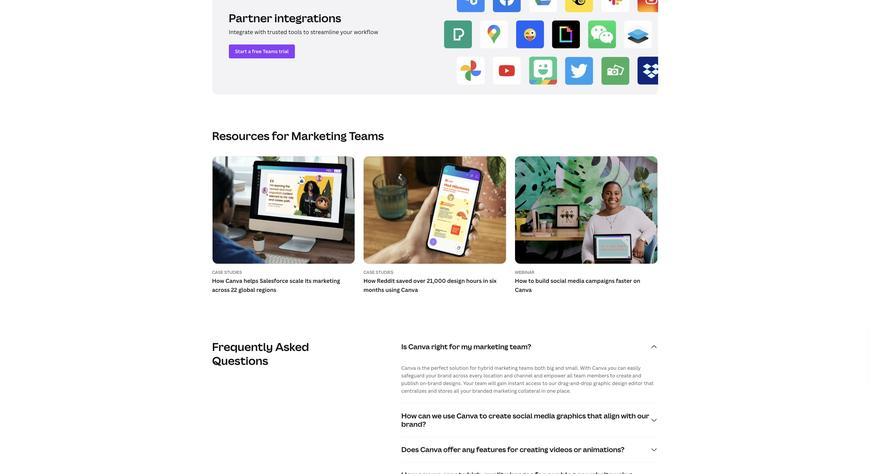 Task type: describe. For each thing, give the bounding box(es) containing it.
case studies how reddit saved over 21,000 design hours in six months using canva
[[364, 270, 497, 294]]

empower
[[544, 372, 566, 379]]

and up editor
[[633, 372, 642, 379]]

branded
[[473, 388, 493, 394]]

faster
[[617, 277, 633, 285]]

marketing
[[292, 128, 347, 143]]

webinar how to build social media campaigns faster on canva
[[515, 270, 641, 294]]

does canva offer any features for creating videos or animations?
[[402, 445, 625, 454]]

does
[[402, 445, 419, 454]]

marketing inside dropdown button
[[474, 342, 509, 352]]

channel
[[514, 372, 533, 379]]

with inside how can we use canva to create social media graphics that align with our brand?
[[622, 411, 636, 421]]

canva inside webinar how to build social media campaigns faster on canva
[[515, 286, 532, 294]]

create inside 'canva is the perfect solution for hybrid marketing teams both big and small. with canva you can easily safeguard your brand across every location and channel and empower all team members to create and publish on-brand designs. your team will gain instant access to our drag-and-drop graphic design editor that centralizes and stores all your branded marketing collateral in one place.'
[[617, 372, 632, 379]]

is
[[402, 342, 407, 352]]

in inside case studies how reddit saved over 21,000 design hours in six months using canva
[[484, 277, 489, 285]]

on-
[[420, 380, 428, 387]]

features
[[477, 445, 506, 454]]

with
[[581, 365, 592, 371]]

gain
[[498, 380, 507, 387]]

centralizes
[[402, 388, 427, 394]]

on
[[634, 277, 641, 285]]

studies for canva
[[224, 270, 242, 275]]

place.
[[557, 388, 571, 394]]

right
[[432, 342, 448, 352]]

hours
[[467, 277, 482, 285]]

does canva offer any features for creating videos or animations? button
[[402, 437, 659, 462]]

case for how reddit saved over 21,000 design hours in six months using canva
[[364, 270, 375, 275]]

videos
[[550, 445, 573, 454]]

22
[[231, 286, 237, 294]]

our inside 'canva is the perfect solution for hybrid marketing teams both big and small. with canva you can easily safeguard your brand across every location and channel and empower all team members to create and publish on-brand designs. your team will gain instant access to our drag-and-drop graphic design editor that centralizes and stores all your branded marketing collateral in one place.'
[[549, 380, 557, 387]]

canva inside case studies how reddit saved over 21,000 design hours in six months using canva
[[401, 286, 418, 294]]

canva is the perfect solution for hybrid marketing teams both big and small. with canva you can easily safeguard your brand across every location and channel and empower all team members to create and publish on-brand designs. your team will gain instant access to our drag-and-drop graphic design editor that centralizes and stores all your branded marketing collateral in one place.
[[402, 365, 654, 394]]

and up gain
[[504, 372, 513, 379]]

how inside how can we use canva to create social media graphics that align with our brand?
[[402, 411, 417, 421]]

the
[[422, 365, 430, 371]]

perfect
[[431, 365, 449, 371]]

global
[[239, 286, 255, 294]]

can inside 'canva is the perfect solution for hybrid marketing teams both big and small. with canva you can easily safeguard your brand across every location and channel and empower all team members to create and publish on-brand designs. your team will gain instant access to our drag-and-drop graphic design editor that centralizes and stores all your branded marketing collateral in one place.'
[[618, 365, 627, 371]]

with inside partner integrations integrate with trusted tools to streamline your workflow
[[255, 28, 266, 36]]

regions
[[257, 286, 277, 294]]

using
[[386, 286, 400, 294]]

how inside webinar how to build social media campaigns faster on canva
[[515, 277, 528, 285]]

you
[[608, 365, 617, 371]]

social inside how can we use canva to create social media graphics that align with our brand?
[[513, 411, 533, 421]]

drop
[[581, 380, 593, 387]]

instant
[[508, 380, 525, 387]]

resources for marketing teams
[[212, 128, 384, 143]]

collateral
[[519, 388, 541, 394]]

one
[[547, 388, 556, 394]]

your
[[463, 380, 474, 387]]

how can we use canva to create social media graphics that align with our brand? button
[[402, 404, 659, 437]]

marketing up location
[[495, 365, 518, 371]]

is canva right for my marketing team?
[[402, 342, 532, 352]]

in inside 'canva is the perfect solution for hybrid marketing teams both big and small. with canva you can easily safeguard your brand across every location and channel and empower all team members to create and publish on-brand designs. your team will gain instant access to our drag-and-drop graphic design editor that centralizes and stores all your branded marketing collateral in one place.'
[[542, 388, 546, 394]]

graphics
[[557, 411, 586, 421]]

across inside case studies how canva helps salesforce scale its marketing across 22 global regions
[[212, 286, 230, 294]]

1 vertical spatial brand
[[428, 380, 442, 387]]

0 horizontal spatial all
[[454, 388, 460, 394]]

to inside partner integrations integrate with trusted tools to streamline your workflow
[[304, 28, 309, 36]]

resources
[[212, 128, 270, 143]]

my
[[462, 342, 473, 352]]

to inside webinar how to build social media campaigns faster on canva
[[529, 277, 535, 285]]

0 horizontal spatial team
[[475, 380, 487, 387]]

will
[[489, 380, 496, 387]]

safeguard
[[402, 372, 425, 379]]

frequently
[[212, 339, 273, 354]]

webinar
[[515, 270, 535, 275]]

and up empower in the bottom of the page
[[556, 365, 565, 371]]

offer
[[444, 445, 461, 454]]

graphic
[[594, 380, 611, 387]]

stores
[[438, 388, 453, 394]]

or
[[574, 445, 582, 454]]

across inside 'canva is the perfect solution for hybrid marketing teams both big and small. with canva you can easily safeguard your brand across every location and channel and empower all team members to create and publish on-brand designs. your team will gain instant access to our drag-and-drop graphic design editor that centralizes and stores all your branded marketing collateral in one place.'
[[453, 372, 469, 379]]

build
[[536, 277, 550, 285]]

location
[[484, 372, 503, 379]]

integrations
[[275, 11, 342, 26]]

case studies how canva helps salesforce scale its marketing across 22 global regions
[[212, 270, 340, 294]]

streamline
[[311, 28, 339, 36]]

helps
[[244, 277, 259, 285]]

1 vertical spatial your
[[426, 372, 437, 379]]

over
[[414, 277, 426, 285]]



Task type: locate. For each thing, give the bounding box(es) containing it.
marketing up hybrid
[[474, 342, 509, 352]]

canva up safeguard
[[402, 365, 416, 371]]

saved
[[397, 277, 412, 285]]

is
[[417, 365, 421, 371]]

0 vertical spatial your
[[341, 28, 353, 36]]

0 vertical spatial can
[[618, 365, 627, 371]]

our
[[549, 380, 557, 387], [638, 411, 650, 421]]

for
[[272, 128, 289, 143], [450, 342, 460, 352], [470, 365, 477, 371], [508, 445, 519, 454]]

team up the branded
[[475, 380, 487, 387]]

1 vertical spatial design
[[613, 380, 628, 387]]

social right build
[[551, 277, 567, 285]]

0 horizontal spatial that
[[588, 411, 603, 421]]

media inside how can we use canva to create social media graphics that align with our brand?
[[534, 411, 556, 421]]

studies for reddit
[[376, 270, 394, 275]]

in left one at the bottom right of the page
[[542, 388, 546, 394]]

0 vertical spatial media
[[568, 277, 585, 285]]

your down your
[[461, 388, 472, 394]]

1 horizontal spatial all
[[568, 372, 573, 379]]

can inside how can we use canva to create social media graphics that align with our brand?
[[419, 411, 431, 421]]

0 vertical spatial that
[[645, 380, 654, 387]]

partner integrations integrate with trusted tools to streamline your workflow
[[229, 11, 379, 36]]

1 vertical spatial all
[[454, 388, 460, 394]]

1 vertical spatial team
[[475, 380, 487, 387]]

1 horizontal spatial case
[[364, 270, 375, 275]]

that inside how can we use canva to create social media graphics that align with our brand?
[[588, 411, 603, 421]]

create down easily
[[617, 372, 632, 379]]

reddit
[[377, 277, 395, 285]]

all down designs.
[[454, 388, 460, 394]]

1 vertical spatial in
[[542, 388, 546, 394]]

our right "align"
[[638, 411, 650, 421]]

2 case from the left
[[364, 270, 375, 275]]

1 vertical spatial media
[[534, 411, 556, 421]]

0 horizontal spatial social
[[513, 411, 533, 421]]

0 vertical spatial create
[[617, 372, 632, 379]]

canva
[[226, 277, 243, 285], [401, 286, 418, 294], [515, 286, 532, 294], [409, 342, 430, 352], [402, 365, 416, 371], [593, 365, 607, 371], [457, 411, 478, 421], [421, 445, 442, 454]]

to inside how can we use canva to create social media graphics that align with our brand?
[[480, 411, 488, 421]]

create down the branded
[[489, 411, 512, 421]]

members
[[587, 372, 610, 379]]

canva down the webinar
[[515, 286, 532, 294]]

how can we use canva to create social media graphics that align with our brand?
[[402, 411, 650, 429]]

1 horizontal spatial create
[[617, 372, 632, 379]]

integrate
[[229, 28, 253, 36]]

1 vertical spatial our
[[638, 411, 650, 421]]

to up one at the bottom right of the page
[[543, 380, 548, 387]]

0 vertical spatial in
[[484, 277, 489, 285]]

0 horizontal spatial studies
[[224, 270, 242, 275]]

2 horizontal spatial your
[[461, 388, 472, 394]]

social down collateral
[[513, 411, 533, 421]]

use
[[443, 411, 455, 421]]

0 horizontal spatial case
[[212, 270, 224, 275]]

big
[[547, 365, 554, 371]]

with right "align"
[[622, 411, 636, 421]]

1 horizontal spatial your
[[426, 372, 437, 379]]

any
[[463, 445, 475, 454]]

solution
[[450, 365, 469, 371]]

1 horizontal spatial that
[[645, 380, 654, 387]]

small.
[[566, 365, 580, 371]]

1 vertical spatial that
[[588, 411, 603, 421]]

1 vertical spatial create
[[489, 411, 512, 421]]

1 horizontal spatial can
[[618, 365, 627, 371]]

social inside webinar how to build social media campaigns faster on canva
[[551, 277, 567, 285]]

0 vertical spatial social
[[551, 277, 567, 285]]

0 vertical spatial all
[[568, 372, 573, 379]]

brand down perfect
[[438, 372, 452, 379]]

how down centralizes
[[402, 411, 417, 421]]

we
[[432, 411, 442, 421]]

canva up members
[[593, 365, 607, 371]]

that left "align"
[[588, 411, 603, 421]]

to down the webinar
[[529, 277, 535, 285]]

studies inside case studies how reddit saved over 21,000 design hours in six months using canva
[[376, 270, 394, 275]]

media inside webinar how to build social media campaigns faster on canva
[[568, 277, 585, 285]]

design left hours
[[448, 277, 465, 285]]

brand
[[438, 372, 452, 379], [428, 380, 442, 387]]

0 horizontal spatial our
[[549, 380, 557, 387]]

for inside dropdown button
[[508, 445, 519, 454]]

both
[[535, 365, 546, 371]]

team?
[[510, 342, 532, 352]]

creating
[[520, 445, 549, 454]]

how left the "helps" in the bottom left of the page
[[212, 277, 224, 285]]

social
[[551, 277, 567, 285], [513, 411, 533, 421]]

canva inside case studies how canva helps salesforce scale its marketing across 22 global regions
[[226, 277, 243, 285]]

case for how canva helps salesforce scale its marketing across 22 global regions
[[212, 270, 224, 275]]

to down the branded
[[480, 411, 488, 421]]

0 horizontal spatial design
[[448, 277, 465, 285]]

six
[[490, 277, 497, 285]]

can left we
[[419, 411, 431, 421]]

that inside 'canva is the perfect solution for hybrid marketing teams both big and small. with canva you can easily safeguard your brand across every location and channel and empower all team members to create and publish on-brand designs. your team will gain instant access to our drag-and-drop graphic design editor that centralizes and stores all your branded marketing collateral in one place.'
[[645, 380, 654, 387]]

our up one at the bottom right of the page
[[549, 380, 557, 387]]

case
[[212, 270, 224, 275], [364, 270, 375, 275]]

0 vertical spatial across
[[212, 286, 230, 294]]

for inside dropdown button
[[450, 342, 460, 352]]

0 horizontal spatial create
[[489, 411, 512, 421]]

publish
[[402, 380, 419, 387]]

0 vertical spatial design
[[448, 277, 465, 285]]

tools
[[289, 28, 302, 36]]

scale
[[290, 277, 304, 285]]

2 studies from the left
[[376, 270, 394, 275]]

access
[[526, 380, 542, 387]]

frequently asked questions
[[212, 339, 309, 368]]

1 vertical spatial with
[[622, 411, 636, 421]]

editor
[[629, 380, 643, 387]]

in left six
[[484, 277, 489, 285]]

1 vertical spatial social
[[513, 411, 533, 421]]

2 vertical spatial your
[[461, 388, 472, 394]]

our inside how can we use canva to create social media graphics that align with our brand?
[[638, 411, 650, 421]]

align
[[604, 411, 620, 421]]

0 horizontal spatial can
[[419, 411, 431, 421]]

how up months
[[364, 277, 376, 285]]

marketing inside case studies how canva helps salesforce scale its marketing across 22 global regions
[[313, 277, 340, 285]]

can right you
[[618, 365, 627, 371]]

partner
[[229, 11, 272, 26]]

0 vertical spatial with
[[255, 28, 266, 36]]

to down you
[[611, 372, 616, 379]]

media down one at the bottom right of the page
[[534, 411, 556, 421]]

how inside case studies how reddit saved over 21,000 design hours in six months using canva
[[364, 277, 376, 285]]

every
[[470, 372, 483, 379]]

asked
[[275, 339, 309, 354]]

animations?
[[583, 445, 625, 454]]

1 horizontal spatial design
[[613, 380, 628, 387]]

and down both
[[534, 372, 543, 379]]

campaigns
[[586, 277, 615, 285]]

months
[[364, 286, 385, 294]]

for inside 'canva is the perfect solution for hybrid marketing teams both big and small. with canva you can easily safeguard your brand across every location and channel and empower all team members to create and publish on-brand designs. your team will gain instant access to our drag-and-drop graphic design editor that centralizes and stores all your branded marketing collateral in one place.'
[[470, 365, 477, 371]]

your
[[341, 28, 353, 36], [426, 372, 437, 379], [461, 388, 472, 394]]

0 horizontal spatial in
[[484, 277, 489, 285]]

media
[[568, 277, 585, 285], [534, 411, 556, 421]]

1 horizontal spatial media
[[568, 277, 585, 285]]

how
[[212, 277, 224, 285], [364, 277, 376, 285], [515, 277, 528, 285], [402, 411, 417, 421]]

design inside case studies how reddit saved over 21,000 design hours in six months using canva
[[448, 277, 465, 285]]

across down solution
[[453, 372, 469, 379]]

1 vertical spatial across
[[453, 372, 469, 379]]

21,000
[[427, 277, 446, 285]]

teams
[[519, 365, 534, 371]]

0 vertical spatial team
[[574, 372, 586, 379]]

your left workflow on the top of the page
[[341, 28, 353, 36]]

media left campaigns at the bottom right of the page
[[568, 277, 585, 285]]

to
[[304, 28, 309, 36], [529, 277, 535, 285], [611, 372, 616, 379], [543, 380, 548, 387], [480, 411, 488, 421]]

1 horizontal spatial social
[[551, 277, 567, 285]]

canva left offer
[[421, 445, 442, 454]]

its
[[305, 277, 312, 285]]

canva right 'is'
[[409, 342, 430, 352]]

your inside partner integrations integrate with trusted tools to streamline your workflow
[[341, 28, 353, 36]]

canva inside how can we use canva to create social media graphics that align with our brand?
[[457, 411, 478, 421]]

salesforce
[[260, 277, 289, 285]]

with left trusted at the top left
[[255, 28, 266, 36]]

canva inside dropdown button
[[409, 342, 430, 352]]

that
[[645, 380, 654, 387], [588, 411, 603, 421]]

case inside case studies how reddit saved over 21,000 design hours in six months using canva
[[364, 270, 375, 275]]

teams
[[349, 128, 384, 143]]

and left stores
[[428, 388, 437, 394]]

and
[[556, 365, 565, 371], [504, 372, 513, 379], [534, 372, 543, 379], [633, 372, 642, 379], [428, 388, 437, 394]]

create inside how can we use canva to create social media graphics that align with our brand?
[[489, 411, 512, 421]]

marketing right its
[[313, 277, 340, 285]]

your down the
[[426, 372, 437, 379]]

marketing down gain
[[494, 388, 517, 394]]

hybrid
[[478, 365, 494, 371]]

create
[[617, 372, 632, 379], [489, 411, 512, 421]]

all down small.
[[568, 372, 573, 379]]

1 horizontal spatial with
[[622, 411, 636, 421]]

0 horizontal spatial media
[[534, 411, 556, 421]]

drag-
[[558, 380, 571, 387]]

0 vertical spatial brand
[[438, 372, 452, 379]]

studies up reddit
[[376, 270, 394, 275]]

and-
[[571, 380, 581, 387]]

trusted
[[268, 28, 287, 36]]

in
[[484, 277, 489, 285], [542, 388, 546, 394]]

1 horizontal spatial team
[[574, 372, 586, 379]]

team up and-
[[574, 372, 586, 379]]

0 vertical spatial our
[[549, 380, 557, 387]]

is canva right for my marketing team? button
[[402, 335, 659, 360]]

easily
[[628, 365, 641, 371]]

canva right use
[[457, 411, 478, 421]]

designs.
[[443, 380, 462, 387]]

brand?
[[402, 420, 426, 429]]

0 horizontal spatial your
[[341, 28, 353, 36]]

canva down saved
[[401, 286, 418, 294]]

brand up stores
[[428, 380, 442, 387]]

1 horizontal spatial across
[[453, 372, 469, 379]]

1 horizontal spatial our
[[638, 411, 650, 421]]

questions
[[212, 353, 268, 368]]

studies up 22
[[224, 270, 242, 275]]

canva up 22
[[226, 277, 243, 285]]

can
[[618, 365, 627, 371], [419, 411, 431, 421]]

0 horizontal spatial across
[[212, 286, 230, 294]]

0 horizontal spatial with
[[255, 28, 266, 36]]

design inside 'canva is the perfect solution for hybrid marketing teams both big and small. with canva you can easily safeguard your brand across every location and channel and empower all team members to create and publish on-brand designs. your team will gain instant access to our drag-and-drop graphic design editor that centralizes and stores all your branded marketing collateral in one place.'
[[613, 380, 628, 387]]

1 vertical spatial can
[[419, 411, 431, 421]]

across left 22
[[212, 286, 230, 294]]

that right editor
[[645, 380, 654, 387]]

studies inside case studies how canva helps salesforce scale its marketing across 22 global regions
[[224, 270, 242, 275]]

to right tools at the top of the page
[[304, 28, 309, 36]]

how inside case studies how canva helps salesforce scale its marketing across 22 global regions
[[212, 277, 224, 285]]

case inside case studies how canva helps salesforce scale its marketing across 22 global regions
[[212, 270, 224, 275]]

1 case from the left
[[212, 270, 224, 275]]

1 studies from the left
[[224, 270, 242, 275]]

workflow
[[354, 28, 379, 36]]

design left editor
[[613, 380, 628, 387]]

1 horizontal spatial in
[[542, 388, 546, 394]]

1 horizontal spatial studies
[[376, 270, 394, 275]]

marketing
[[313, 277, 340, 285], [474, 342, 509, 352], [495, 365, 518, 371], [494, 388, 517, 394]]

how down the webinar
[[515, 277, 528, 285]]



Task type: vqa. For each thing, say whether or not it's contained in the screenshot.
s f th w t m s
no



